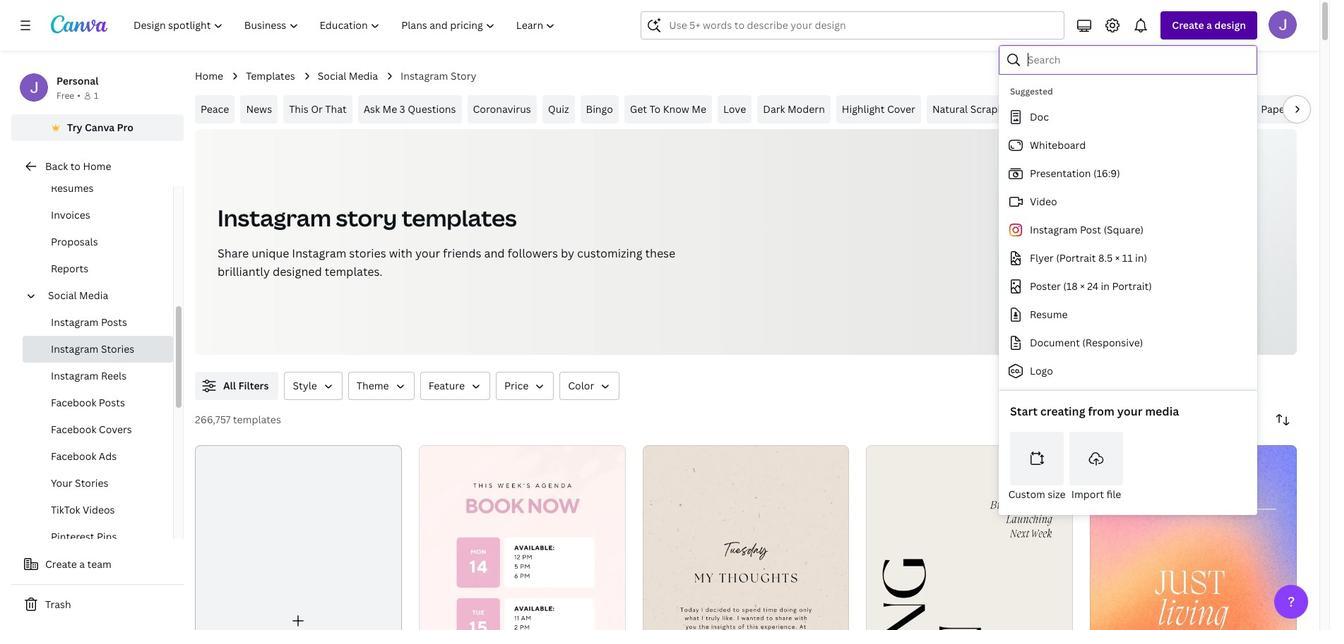 Task type: vqa. For each thing, say whether or not it's contained in the screenshot.
ENABLING
no



Task type: locate. For each thing, give the bounding box(es) containing it.
0 vertical spatial stories
[[101, 343, 134, 356]]

posts up instagram stories
[[101, 316, 127, 329]]

0 vertical spatial social media
[[318, 69, 378, 83]]

0 horizontal spatial social
[[48, 289, 77, 302]]

a left design
[[1207, 18, 1212, 32]]

home right to in the top of the page
[[83, 160, 111, 173]]

covers
[[99, 423, 132, 437]]

social media link up that
[[318, 69, 378, 84]]

stories down facebook ads link
[[75, 477, 108, 490]]

your right from
[[1117, 404, 1143, 420]]

all filters
[[223, 379, 269, 393]]

videos
[[83, 504, 115, 517]]

resumes link
[[23, 175, 173, 202]]

presentation
[[1030, 167, 1091, 180]]

instagram posts
[[51, 316, 127, 329]]

a inside dropdown button
[[1207, 18, 1212, 32]]

media down the reports "link"
[[79, 289, 108, 302]]

friends
[[443, 246, 481, 261]]

0 vertical spatial create
[[1172, 18, 1204, 32]]

0 horizontal spatial create
[[45, 558, 77, 571]]

instagram up designed
[[292, 246, 346, 261]]

poster (18 × 24 in portrait)
[[1030, 280, 1152, 293]]

1 vertical spatial social media
[[48, 289, 108, 302]]

instagram down video
[[1030, 223, 1078, 237]]

color
[[568, 379, 594, 393]]

poster (18 × 24 in portrait) link
[[999, 273, 1252, 301]]

free •
[[57, 90, 80, 102]]

a left team at left
[[79, 558, 85, 571]]

None search field
[[641, 11, 1065, 40]]

3
[[400, 102, 405, 116]]

top level navigation element
[[124, 11, 568, 40]]

templates down filters
[[233, 413, 281, 427]]

instagram up the instagram reels
[[51, 343, 99, 356]]

1 vertical spatial a
[[79, 558, 85, 571]]

facebook down the instagram reels
[[51, 396, 96, 410]]

0 vertical spatial home
[[195, 69, 223, 83]]

unique
[[252, 246, 289, 261]]

0 horizontal spatial a
[[79, 558, 85, 571]]

instagram up the unique at the left top of the page
[[218, 203, 331, 233]]

media up 'ask'
[[349, 69, 378, 83]]

(16:9)
[[1093, 167, 1120, 180]]

facebook posts link
[[23, 390, 173, 417]]

modern
[[788, 102, 825, 116]]

1 vertical spatial home
[[83, 160, 111, 173]]

feature
[[429, 379, 465, 393]]

create inside dropdown button
[[1172, 18, 1204, 32]]

1 vertical spatial posts
[[99, 396, 125, 410]]

facebook
[[51, 396, 96, 410], [51, 423, 96, 437], [51, 450, 96, 463]]

0 vertical spatial ×
[[1115, 251, 1120, 265]]

2 facebook from the top
[[51, 423, 96, 437]]

filters
[[238, 379, 269, 393]]

your right with
[[415, 246, 440, 261]]

0 horizontal spatial social media
[[48, 289, 108, 302]]

portrait)
[[1112, 280, 1152, 293]]

bingo
[[586, 102, 613, 116]]

social media down reports
[[48, 289, 108, 302]]

3 facebook from the top
[[51, 450, 96, 463]]

know
[[663, 102, 689, 116]]

posts inside "link"
[[101, 316, 127, 329]]

proposals
[[51, 235, 98, 249]]

this or that
[[289, 102, 347, 116]]

1 horizontal spatial home
[[195, 69, 223, 83]]

flyer
[[1030, 251, 1054, 265]]

flyer (portrait 8.5 × 11 in) link
[[999, 244, 1252, 273]]

× left the 11
[[1115, 251, 1120, 265]]

create
[[1172, 18, 1204, 32], [45, 558, 77, 571]]

home up peace
[[195, 69, 223, 83]]

facebook up facebook ads
[[51, 423, 96, 437]]

peace link
[[195, 95, 235, 124]]

home link
[[195, 69, 223, 84]]

posts
[[101, 316, 127, 329], [99, 396, 125, 410]]

invoices link
[[23, 202, 173, 229]]

create a team
[[45, 558, 112, 571]]

create a design button
[[1161, 11, 1257, 40]]

Search search field
[[1028, 47, 1248, 73]]

ask me 3 questions link
[[358, 95, 462, 124]]

ask me 3 questions
[[364, 102, 456, 116]]

social down reports
[[48, 289, 77, 302]]

1 horizontal spatial create
[[1172, 18, 1204, 32]]

instagram story templates
[[218, 203, 517, 233]]

whiteboard
[[1030, 138, 1086, 152]]

start creating from your media
[[1010, 404, 1179, 420]]

me left 3
[[382, 102, 397, 116]]

0 horizontal spatial ×
[[1080, 280, 1085, 293]]

1 vertical spatial templates
[[233, 413, 281, 427]]

social up that
[[318, 69, 346, 83]]

coronavirus
[[473, 102, 531, 116]]

create a team button
[[11, 551, 184, 579]]

posts for facebook posts
[[99, 396, 125, 410]]

facebook up 'your stories'
[[51, 450, 96, 463]]

instagram posts link
[[23, 309, 173, 336]]

1 horizontal spatial a
[[1207, 18, 1212, 32]]

beige minimalistic modern coming soon launch instagram story image
[[866, 446, 1073, 631]]

templates.
[[325, 264, 383, 280]]

0 vertical spatial facebook
[[51, 396, 96, 410]]

1 horizontal spatial your
[[1117, 404, 1143, 420]]

a
[[1207, 18, 1212, 32], [79, 558, 85, 571]]

dark
[[763, 102, 785, 116]]

1 horizontal spatial social media
[[318, 69, 378, 83]]

instagram story
[[401, 69, 476, 83]]

feature button
[[420, 372, 490, 401]]

facebook posts
[[51, 396, 125, 410]]

dark modern link
[[757, 95, 831, 124]]

instagram story templates image
[[996, 129, 1297, 355], [1082, 159, 1202, 374]]

file
[[1107, 488, 1121, 502]]

1 vertical spatial social
[[48, 289, 77, 302]]

stories up reels
[[101, 343, 134, 356]]

0 horizontal spatial your
[[415, 246, 440, 261]]

1 vertical spatial social media link
[[42, 283, 165, 309]]

instagram stories
[[51, 343, 134, 356]]

instagram inside "link"
[[51, 316, 99, 329]]

logo
[[1030, 365, 1053, 378]]

natural
[[932, 102, 968, 116]]

your
[[415, 246, 440, 261], [1117, 404, 1143, 420]]

instagram reels
[[51, 369, 127, 383]]

(responsive)
[[1082, 336, 1143, 350]]

stories
[[349, 246, 386, 261]]

instagram up facebook posts on the bottom left of page
[[51, 369, 99, 383]]

2 me from the left
[[692, 102, 706, 116]]

×
[[1115, 251, 1120, 265], [1080, 280, 1085, 293]]

× left the 24
[[1080, 280, 1085, 293]]

templates up friends
[[402, 203, 517, 233]]

1 horizontal spatial media
[[349, 69, 378, 83]]

instagram for instagram reels
[[51, 369, 99, 383]]

suggested
[[1010, 85, 1053, 97]]

0 horizontal spatial media
[[79, 289, 108, 302]]

this or that link
[[283, 95, 352, 124]]

instagram up "questions"
[[401, 69, 448, 83]]

1 vertical spatial stories
[[75, 477, 108, 490]]

tiktok
[[51, 504, 80, 517]]

1 horizontal spatial social
[[318, 69, 346, 83]]

brilliantly
[[218, 264, 270, 280]]

1 horizontal spatial templates
[[402, 203, 517, 233]]

social media link up instagram posts
[[42, 283, 165, 309]]

(square)
[[1104, 223, 1144, 237]]

instagram for instagram story templates
[[218, 203, 331, 233]]

create left design
[[1172, 18, 1204, 32]]

1 horizontal spatial ×
[[1115, 251, 1120, 265]]

1 vertical spatial ×
[[1080, 280, 1085, 293]]

me
[[382, 102, 397, 116], [692, 102, 706, 116]]

1 vertical spatial create
[[45, 558, 77, 571]]

social media up that
[[318, 69, 378, 83]]

get
[[630, 102, 647, 116]]

0 vertical spatial templates
[[402, 203, 517, 233]]

document (responsive) link
[[999, 329, 1252, 357]]

social
[[318, 69, 346, 83], [48, 289, 77, 302]]

0 vertical spatial social media link
[[318, 69, 378, 84]]

1 horizontal spatial me
[[692, 102, 706, 116]]

1 vertical spatial media
[[79, 289, 108, 302]]

0 vertical spatial a
[[1207, 18, 1212, 32]]

facebook for facebook ads
[[51, 450, 96, 463]]

whiteboard link
[[999, 131, 1252, 160]]

custom size
[[1008, 488, 1066, 502]]

create inside button
[[45, 558, 77, 571]]

your
[[51, 477, 73, 490]]

pinterest pins link
[[23, 524, 173, 551]]

templates link
[[246, 69, 295, 84]]

doc link
[[999, 103, 1252, 131]]

0 horizontal spatial home
[[83, 160, 111, 173]]

resumes
[[51, 182, 94, 195]]

me right 'know'
[[692, 102, 706, 116]]

1 facebook from the top
[[51, 396, 96, 410]]

instagram for instagram story
[[401, 69, 448, 83]]

create down the pinterest
[[45, 558, 77, 571]]

post
[[1080, 223, 1101, 237]]

2 vertical spatial facebook
[[51, 450, 96, 463]]

love link
[[718, 95, 752, 124]]

posts down reels
[[99, 396, 125, 410]]

0 vertical spatial social
[[318, 69, 346, 83]]

instagram up instagram stories
[[51, 316, 99, 329]]

share unique instagram stories with your friends and followers by customizing these brilliantly designed templates.
[[218, 246, 675, 280]]

poster
[[1030, 280, 1061, 293]]

team
[[87, 558, 112, 571]]

0 horizontal spatial social media link
[[42, 283, 165, 309]]

create a design
[[1172, 18, 1246, 32]]

1
[[94, 90, 98, 102]]

1 vertical spatial your
[[1117, 404, 1143, 420]]

facebook for facebook posts
[[51, 396, 96, 410]]

1 vertical spatial facebook
[[51, 423, 96, 437]]

video
[[1030, 195, 1057, 208]]

0 vertical spatial your
[[415, 246, 440, 261]]

papercraft
[[1261, 102, 1312, 116]]

pinterest
[[51, 531, 94, 544]]

to
[[649, 102, 661, 116]]

266,757 templates
[[195, 413, 281, 427]]

0 horizontal spatial me
[[382, 102, 397, 116]]

color button
[[560, 372, 620, 401]]

0 vertical spatial posts
[[101, 316, 127, 329]]

try canva pro
[[67, 121, 133, 134]]

stories for instagram stories
[[101, 343, 134, 356]]

a inside button
[[79, 558, 85, 571]]



Task type: describe. For each thing, give the bounding box(es) containing it.
price
[[504, 379, 529, 393]]

stories for your stories
[[75, 477, 108, 490]]

flyer (portrait 8.5 × 11 in)
[[1030, 251, 1147, 265]]

and
[[484, 246, 505, 261]]

266,757
[[195, 413, 231, 427]]

all filters button
[[195, 372, 279, 401]]

highlight
[[842, 102, 885, 116]]

share
[[218, 246, 249, 261]]

instagram post (square)
[[1030, 223, 1144, 237]]

style button
[[284, 372, 342, 401]]

highlight cover
[[842, 102, 915, 116]]

•
[[77, 90, 80, 102]]

price button
[[496, 372, 554, 401]]

to
[[70, 160, 80, 173]]

canva
[[85, 121, 115, 134]]

facebook for facebook covers
[[51, 423, 96, 437]]

a for team
[[79, 558, 85, 571]]

facebook covers
[[51, 423, 132, 437]]

custom
[[1008, 488, 1045, 502]]

natural scrapbook link
[[927, 95, 1027, 124]]

your inside 'share unique instagram stories with your friends and followers by customizing these brilliantly designed templates.'
[[415, 246, 440, 261]]

pins
[[97, 531, 117, 544]]

instagram for instagram posts
[[51, 316, 99, 329]]

tiktok videos link
[[23, 497, 173, 524]]

this
[[289, 102, 308, 116]]

cover
[[887, 102, 915, 116]]

quiz
[[548, 102, 569, 116]]

reports link
[[23, 256, 173, 283]]

1 horizontal spatial social media link
[[318, 69, 378, 84]]

all
[[223, 379, 236, 393]]

personal
[[57, 74, 98, 88]]

proposals link
[[23, 229, 173, 256]]

orange pink textured gradient motivational quote instagram story image
[[1090, 446, 1297, 631]]

reels
[[101, 369, 127, 383]]

style
[[293, 379, 317, 393]]

natural scrapbook
[[932, 102, 1021, 116]]

size
[[1048, 488, 1066, 502]]

news
[[246, 102, 272, 116]]

scrapbook
[[970, 102, 1021, 116]]

in
[[1101, 280, 1110, 293]]

get to know me link
[[624, 95, 712, 124]]

snapshots
[[1038, 102, 1088, 116]]

from
[[1088, 404, 1115, 420]]

instagram for instagram post (square)
[[1030, 223, 1078, 237]]

0 vertical spatial media
[[349, 69, 378, 83]]

ask
[[364, 102, 380, 116]]

neutral beige simple minimalist plain text block instagram story image
[[643, 446, 849, 631]]

social media for the bottom social media link
[[48, 289, 108, 302]]

create for create a design
[[1172, 18, 1204, 32]]

Sort by button
[[1269, 406, 1297, 434]]

back to home link
[[11, 153, 184, 181]]

instagram inside 'share unique instagram stories with your friends and followers by customizing these brilliantly designed templates.'
[[292, 246, 346, 261]]

free
[[57, 90, 74, 102]]

questions
[[408, 102, 456, 116]]

in)
[[1135, 251, 1147, 265]]

Search search field
[[669, 12, 1056, 39]]

create for create a team
[[45, 558, 77, 571]]

pink minimalist book now availability nail salon instagram story image
[[419, 446, 626, 631]]

doc
[[1030, 110, 1049, 124]]

ads
[[99, 450, 117, 463]]

try canva pro button
[[11, 114, 184, 141]]

design
[[1214, 18, 1246, 32]]

try
[[67, 121, 82, 134]]

24
[[1087, 280, 1099, 293]]

pro
[[117, 121, 133, 134]]

jacob simon image
[[1269, 11, 1297, 39]]

your stories
[[51, 477, 108, 490]]

facebook ads link
[[23, 444, 173, 470]]

document
[[1030, 336, 1080, 350]]

instagram for instagram stories
[[51, 343, 99, 356]]

news link
[[240, 95, 278, 124]]

logo link
[[999, 357, 1252, 386]]

back
[[45, 160, 68, 173]]

a for design
[[1207, 18, 1212, 32]]

highlight cover link
[[836, 95, 921, 124]]

social media for the right social media link
[[318, 69, 378, 83]]

import
[[1071, 488, 1104, 502]]

creating
[[1040, 404, 1085, 420]]

by
[[561, 246, 574, 261]]

document (responsive)
[[1030, 336, 1143, 350]]

invoices
[[51, 208, 90, 222]]

posts for instagram posts
[[101, 316, 127, 329]]

1 me from the left
[[382, 102, 397, 116]]

0 horizontal spatial templates
[[233, 413, 281, 427]]

presentation (16:9)
[[1030, 167, 1120, 180]]

(18
[[1063, 280, 1078, 293]]



